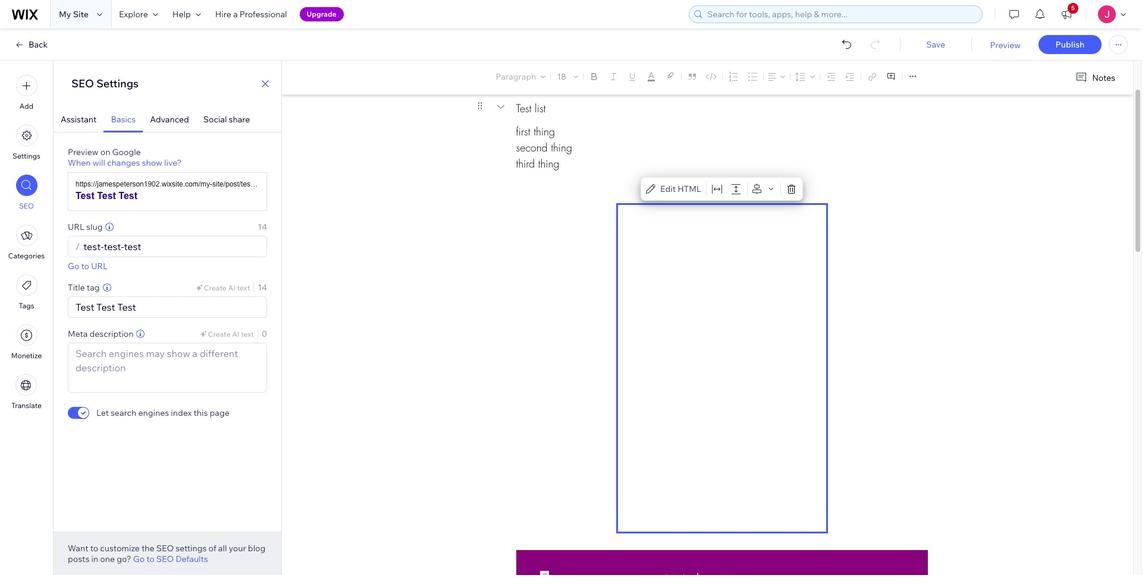 Task type: vqa. For each thing, say whether or not it's contained in the screenshot.
Vouchers link at the left of page
no



Task type: locate. For each thing, give the bounding box(es) containing it.
0 vertical spatial preview
[[990, 40, 1021, 51]]

when
[[68, 158, 91, 168]]

1 horizontal spatial url
[[91, 261, 108, 272]]

one
[[100, 555, 115, 565]]

0 horizontal spatial preview
[[68, 147, 99, 158]]

a
[[233, 9, 238, 20]]

to right go?
[[147, 555, 155, 565]]

test down https://jamespeterson1902.wixsite.com/my-
[[119, 191, 137, 201]]

test
[[269, 180, 280, 189]]

thing right second
[[551, 141, 572, 155]]

advanced
[[150, 114, 189, 125]]

1 vertical spatial thing
[[551, 141, 572, 155]]

1 14 from the top
[[258, 222, 267, 233]]

tab list containing assistant
[[54, 107, 281, 133]]

when will changes show live? button
[[68, 158, 182, 168]]

assistant button
[[54, 107, 104, 133]]

the
[[142, 544, 154, 555]]

preview
[[990, 40, 1021, 51], [68, 147, 99, 158]]

posts
[[68, 555, 89, 565]]

settings button
[[13, 125, 40, 161]]

categories
[[8, 252, 45, 261]]

all
[[218, 544, 227, 555]]

categories button
[[8, 225, 45, 261]]

14 up '0'
[[258, 283, 267, 293]]

url up tag
[[91, 261, 108, 272]]

social share
[[203, 114, 250, 125]]

live?
[[164, 158, 182, 168]]

my site
[[59, 9, 89, 20]]

help
[[172, 9, 191, 20]]

0 vertical spatial url
[[68, 222, 84, 233]]

1 vertical spatial url
[[91, 261, 108, 272]]

settings
[[96, 77, 139, 90], [13, 152, 40, 161]]

go right go?
[[133, 555, 145, 565]]

go to seo defaults button
[[133, 555, 208, 565]]

1 horizontal spatial settings
[[96, 77, 139, 90]]

go down /
[[68, 261, 79, 272]]

advanced button
[[143, 107, 196, 133]]

url left slug
[[68, 222, 84, 233]]

show
[[142, 158, 162, 168]]

hire
[[215, 9, 231, 20]]

engines
[[138, 408, 169, 419]]

google
[[112, 147, 141, 158]]

test
[[516, 101, 532, 115], [76, 191, 94, 201], [97, 191, 116, 201], [119, 191, 137, 201]]

thing
[[534, 125, 555, 139], [551, 141, 572, 155], [538, 157, 560, 171]]

14
[[258, 222, 267, 233], [258, 283, 267, 293]]

seo settings
[[71, 77, 139, 90]]

want to customize the seo settings of all your blog posts in one go?
[[68, 544, 266, 565]]

1 horizontal spatial go
[[133, 555, 145, 565]]

basics
[[111, 114, 136, 125]]

notes
[[1093, 72, 1116, 83]]

go to url link
[[68, 261, 108, 272]]

thing up second
[[534, 125, 555, 139]]

1 vertical spatial preview
[[68, 147, 99, 158]]

test up url slug
[[76, 191, 94, 201]]

will
[[93, 158, 105, 168]]

settings up seo button
[[13, 152, 40, 161]]

go to url
[[68, 261, 108, 272]]

thing right third
[[538, 157, 560, 171]]

menu
[[0, 68, 53, 418]]

2 horizontal spatial to
[[147, 555, 155, 565]]

14 down test-
[[258, 222, 267, 233]]

5
[[1072, 4, 1075, 12]]

let
[[96, 408, 109, 419]]

to
[[81, 261, 89, 272], [90, 544, 98, 555], [147, 555, 155, 565]]

list
[[535, 101, 546, 115]]

page
[[210, 408, 230, 419]]

URL slug field
[[80, 237, 263, 257]]

back
[[29, 39, 48, 50]]

to inside the want to customize the seo settings of all your blog posts in one go?
[[90, 544, 98, 555]]

paragraph
[[496, 71, 536, 82]]

site
[[73, 9, 89, 20]]

settings up basics
[[96, 77, 139, 90]]

0 vertical spatial go
[[68, 261, 79, 272]]

to right want
[[90, 544, 98, 555]]

seo inside button
[[19, 202, 34, 211]]

to up title tag
[[81, 261, 89, 272]]

preview inside preview on google when will changes show live?
[[68, 147, 99, 158]]

want
[[68, 544, 88, 555]]

test-
[[255, 180, 269, 189]]

1 vertical spatial 14
[[258, 283, 267, 293]]

1 vertical spatial go
[[133, 555, 145, 565]]

1 horizontal spatial to
[[90, 544, 98, 555]]

go
[[68, 261, 79, 272], [133, 555, 145, 565]]

0 horizontal spatial to
[[81, 261, 89, 272]]

tab list
[[54, 107, 281, 133]]

preview button
[[990, 40, 1021, 51]]

menu containing add
[[0, 68, 53, 418]]

1 horizontal spatial preview
[[990, 40, 1021, 51]]

0 vertical spatial 14
[[258, 222, 267, 233]]

translate button
[[11, 375, 42, 411]]

search
[[111, 408, 136, 419]]

0 horizontal spatial go
[[68, 261, 79, 272]]

changes
[[107, 158, 140, 168]]

social share button
[[196, 107, 257, 133]]

1 vertical spatial settings
[[13, 152, 40, 161]]

5 button
[[1054, 0, 1080, 29]]



Task type: describe. For each thing, give the bounding box(es) containing it.
title tag
[[68, 283, 100, 293]]

description
[[90, 329, 134, 340]]

seo button
[[16, 175, 37, 211]]

tags button
[[16, 275, 37, 311]]

third
[[516, 157, 535, 171]]

title
[[68, 283, 85, 293]]

upgrade
[[307, 10, 337, 18]]

Title tag field
[[72, 298, 263, 318]]

2 vertical spatial thing
[[538, 157, 560, 171]]

my
[[59, 9, 71, 20]]

back button
[[14, 39, 48, 50]]

preview on google when will changes show live?
[[68, 147, 182, 168]]

this
[[194, 408, 208, 419]]

blog
[[248, 544, 266, 555]]

hire a professional
[[215, 9, 287, 20]]

go for go to url
[[68, 261, 79, 272]]

monetize
[[11, 352, 42, 361]]

paragraph button
[[494, 68, 548, 85]]

go to seo defaults
[[133, 555, 208, 565]]

slug
[[86, 222, 103, 233]]

to for customize
[[90, 544, 98, 555]]

preview for preview
[[990, 40, 1021, 51]]

test list
[[516, 101, 546, 115]]

edit html button
[[644, 181, 704, 198]]

notes button
[[1071, 70, 1119, 86]]

second
[[516, 141, 548, 155]]

0 horizontal spatial settings
[[13, 152, 40, 161]]

site/post/test-
[[212, 180, 255, 189]]

add button
[[16, 75, 37, 111]]

publish button
[[1039, 35, 1102, 54]]

let search engines index this page
[[96, 408, 230, 419]]

social
[[203, 114, 227, 125]]

save
[[927, 39, 946, 50]]

first thing second thing third thing
[[516, 125, 572, 171]]

help button
[[165, 0, 208, 29]]

0
[[262, 329, 267, 340]]

assistant
[[61, 114, 97, 125]]

your
[[229, 544, 246, 555]]

edit
[[660, 184, 676, 195]]

first
[[516, 125, 530, 139]]

https://jamespeterson1902.wixsite.com/my-site/post/test-test-test test test test
[[76, 180, 280, 201]]

on
[[100, 147, 110, 158]]

save button
[[912, 39, 960, 50]]

settings
[[176, 544, 207, 555]]

url slug
[[68, 222, 103, 233]]

2 14 from the top
[[258, 283, 267, 293]]

test up slug
[[97, 191, 116, 201]]

publish
[[1056, 39, 1085, 50]]

upgrade button
[[300, 7, 344, 21]]

tag
[[87, 283, 100, 293]]

of
[[209, 544, 216, 555]]

0 vertical spatial settings
[[96, 77, 139, 90]]

basics button
[[104, 107, 143, 133]]

tags
[[19, 302, 34, 311]]

hire a professional link
[[208, 0, 294, 29]]

meta
[[68, 329, 88, 340]]

html
[[678, 184, 701, 195]]

go for go to seo defaults
[[133, 555, 145, 565]]

preview for preview on google when will changes show live?
[[68, 147, 99, 158]]

0 vertical spatial thing
[[534, 125, 555, 139]]

add
[[20, 102, 33, 111]]

share
[[229, 114, 250, 125]]

in
[[91, 555, 98, 565]]

https://jamespeterson1902.wixsite.com/my-
[[76, 180, 212, 189]]

edit html
[[660, 184, 701, 195]]

index
[[171, 408, 192, 419]]

translate
[[11, 402, 42, 411]]

to for url
[[81, 261, 89, 272]]

customize
[[100, 544, 140, 555]]

seo inside the want to customize the seo settings of all your blog posts in one go?
[[156, 544, 174, 555]]

Meta description text field
[[68, 344, 267, 393]]

/
[[76, 241, 80, 253]]

to for seo
[[147, 555, 155, 565]]

explore
[[119, 9, 148, 20]]

test left list
[[516, 101, 532, 115]]

professional
[[240, 9, 287, 20]]

Search for tools, apps, help & more... field
[[704, 6, 979, 23]]

0 horizontal spatial url
[[68, 222, 84, 233]]

go?
[[117, 555, 131, 565]]

monetize button
[[11, 325, 42, 361]]

meta description
[[68, 329, 134, 340]]



